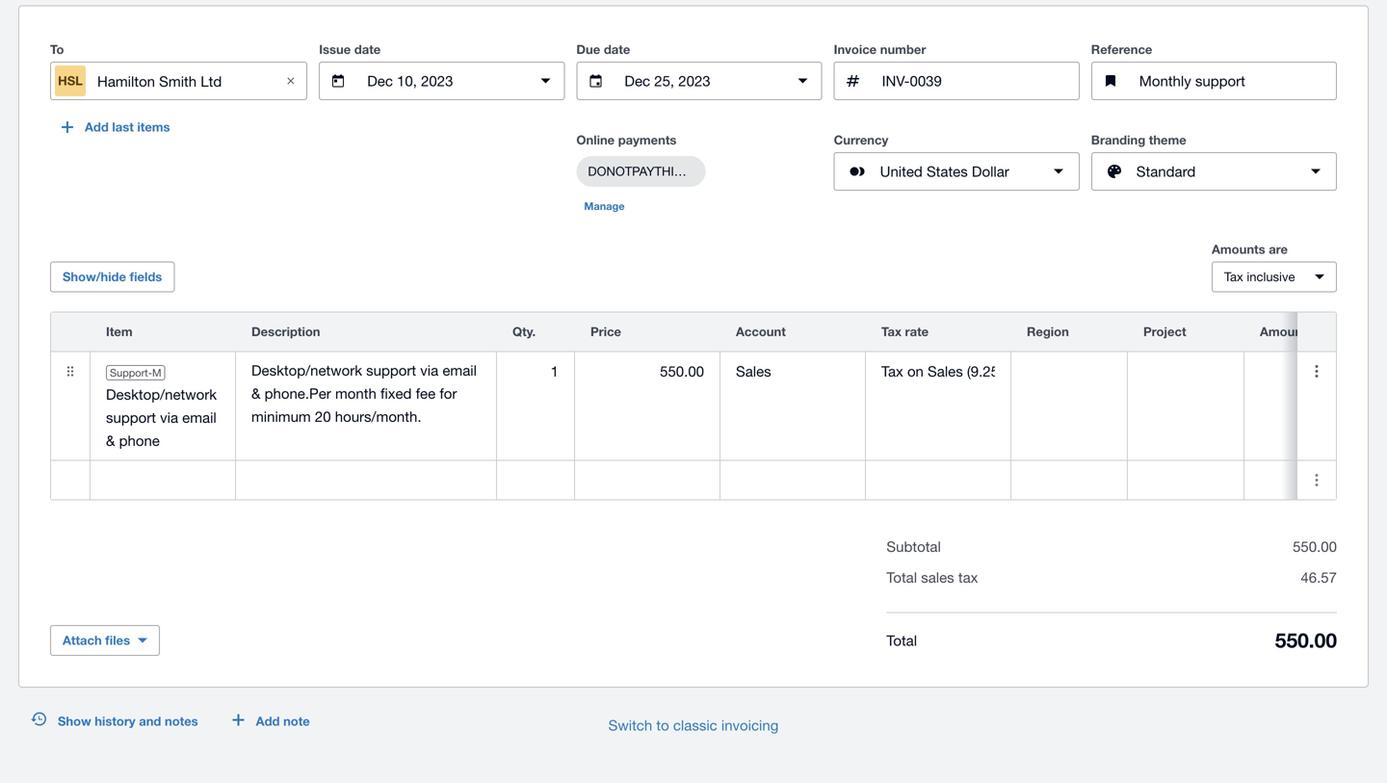 Task type: vqa. For each thing, say whether or not it's contained in the screenshot.
the leftmost More date options Icon
yes



Task type: locate. For each thing, give the bounding box(es) containing it.
sales
[[921, 569, 954, 586]]

switch to classic invoicing
[[609, 717, 779, 734]]

Reference text field
[[1138, 63, 1336, 99]]

add left "last"
[[85, 120, 109, 135]]

2 quantity field from the top
[[497, 462, 574, 499]]

0 vertical spatial tax
[[1225, 269, 1244, 284]]

total
[[887, 569, 917, 586], [887, 632, 917, 649]]

online
[[577, 133, 615, 148]]

description
[[251, 324, 320, 339]]

add note
[[256, 714, 310, 729]]

Quantity field
[[497, 353, 574, 390], [497, 462, 574, 499]]

1 more line item options image from the top
[[1298, 352, 1336, 391]]

add left note
[[256, 714, 280, 729]]

tracking-categories-autocompleter text field
[[1012, 353, 1127, 390]]

tax for tax inclusive
[[1225, 269, 1244, 284]]

date for due date
[[604, 42, 630, 57]]

switch to classic invoicing button
[[593, 706, 794, 745]]

quantity field for desktop/network support via email & phone.per month fixed fee for minimum 20 hours/month. text box
[[497, 353, 574, 390]]

add inside button
[[85, 120, 109, 135]]

2 date from the left
[[604, 42, 630, 57]]

desktop/network
[[106, 386, 217, 403]]

amounts are
[[1212, 242, 1288, 257]]

0 vertical spatial add
[[85, 120, 109, 135]]

Amount field
[[1245, 353, 1387, 390], [1245, 462, 1387, 499]]

fields
[[130, 269, 162, 284]]

1 vertical spatial 550.00
[[1275, 628, 1337, 652]]

tax inside "invoice line item list" element
[[882, 324, 902, 339]]

0 vertical spatial more line item options image
[[1298, 352, 1336, 391]]

Due date text field
[[623, 63, 776, 99]]

more line item options image
[[1298, 352, 1336, 391], [1298, 461, 1336, 500]]

1 amount field from the top
[[1245, 353, 1387, 390]]

none field the tracking-categories-autocompleter
[[1012, 352, 1127, 391]]

show history and notes
[[58, 714, 198, 729]]

attach files button
[[50, 625, 160, 656]]

1 vertical spatial total
[[887, 632, 917, 649]]

1 vertical spatial amount field
[[1245, 462, 1387, 499]]

0 vertical spatial price field
[[575, 353, 720, 390]]

2 total from the top
[[887, 632, 917, 649]]

1 date from the left
[[354, 42, 381, 57]]

total down 'subtotal'
[[887, 569, 917, 586]]

0 horizontal spatial add
[[85, 120, 109, 135]]

1 vertical spatial more line item options image
[[1298, 461, 1336, 500]]

add
[[85, 120, 109, 135], [256, 714, 280, 729]]

files
[[105, 633, 130, 648]]

1 quantity field from the top
[[497, 353, 574, 390]]

0 horizontal spatial tax
[[882, 324, 902, 339]]

show/hide fields
[[63, 269, 162, 284]]

reference
[[1091, 42, 1153, 57]]

more line item options element
[[1298, 313, 1336, 351]]

date right due
[[604, 42, 630, 57]]

Inventory item text field
[[91, 462, 235, 499]]

none field inventory item
[[91, 461, 235, 500]]

2 price field from the top
[[575, 462, 720, 499]]

classic
[[673, 717, 718, 734]]

add inside button
[[256, 714, 280, 729]]

notes
[[165, 714, 198, 729]]

total for total
[[887, 632, 917, 649]]

total down total sales tax
[[887, 632, 917, 649]]

attach
[[63, 633, 102, 648]]

last
[[112, 120, 134, 135]]

tax for tax rate
[[882, 324, 902, 339]]

more date options image
[[784, 62, 822, 100]]

550.00
[[1293, 538, 1337, 555], [1275, 628, 1337, 652]]

via
[[160, 409, 178, 426]]

branding
[[1091, 133, 1146, 148]]

1 price field from the top
[[575, 353, 720, 390]]

0 vertical spatial total
[[887, 569, 917, 586]]

show history and notes button
[[19, 706, 210, 737]]

united states dollar button
[[834, 152, 1080, 191]]

1 horizontal spatial date
[[604, 42, 630, 57]]

date right issue
[[354, 42, 381, 57]]

1 vertical spatial add
[[256, 714, 280, 729]]

&
[[106, 432, 115, 449]]

quantity field for description text field
[[497, 462, 574, 499]]

0 vertical spatial quantity field
[[497, 353, 574, 390]]

show
[[58, 714, 91, 729]]

None field
[[91, 352, 235, 460], [721, 352, 865, 391], [866, 352, 1011, 391], [1012, 352, 1127, 391], [1128, 352, 1244, 391], [91, 461, 235, 500], [91, 352, 235, 460]]

history
[[95, 714, 136, 729]]

date
[[354, 42, 381, 57], [604, 42, 630, 57]]

0 horizontal spatial date
[[354, 42, 381, 57]]

invoice number
[[834, 42, 926, 57]]

support
[[106, 409, 156, 426]]

550.00 down 46.57
[[1275, 628, 1337, 652]]

online payments
[[577, 133, 677, 148]]

tax inclusive button
[[1212, 262, 1337, 293]]

0 vertical spatial amount field
[[1245, 353, 1387, 390]]

2 amount field from the top
[[1245, 462, 1387, 499]]

more line item options image for description text field
[[1298, 461, 1336, 500]]

1 horizontal spatial add
[[256, 714, 280, 729]]

tax
[[1225, 269, 1244, 284], [882, 324, 902, 339]]

Price field
[[575, 353, 720, 390], [575, 462, 720, 499]]

to
[[656, 717, 669, 734]]

2 more line item options image from the top
[[1298, 461, 1336, 500]]

theme
[[1149, 133, 1187, 148]]

issue date
[[319, 42, 381, 57]]

tax inside popup button
[[1225, 269, 1244, 284]]

1 vertical spatial tax
[[882, 324, 902, 339]]

qty.
[[513, 324, 536, 339]]

invoice line item list element
[[50, 312, 1387, 501]]

1 horizontal spatial tax
[[1225, 269, 1244, 284]]

more date options image
[[526, 62, 565, 100]]

550.00 up 46.57
[[1293, 538, 1337, 555]]

united
[[880, 163, 923, 180]]

manage
[[584, 200, 625, 213]]

amount
[[1260, 324, 1307, 339]]

1 vertical spatial quantity field
[[497, 462, 574, 499]]

Invoice number text field
[[880, 63, 1079, 99]]

add note button
[[221, 706, 322, 737]]

Tax rate text field
[[866, 353, 1011, 390]]

none field 'project-autocompleter'
[[1128, 352, 1244, 391]]

invoice
[[834, 42, 877, 57]]

tax down amounts
[[1225, 269, 1244, 284]]

1 total from the top
[[887, 569, 917, 586]]

1 vertical spatial price field
[[575, 462, 720, 499]]

more line item options image for desktop/network support via email & phone.per month fixed fee for minimum 20 hours/month. text box
[[1298, 352, 1336, 391]]

total for total sales tax
[[887, 569, 917, 586]]

tax left "rate"
[[882, 324, 902, 339]]



Task type: describe. For each thing, give the bounding box(es) containing it.
united states dollar
[[880, 163, 1010, 180]]

date for issue date
[[354, 42, 381, 57]]

price field for quantity field for desktop/network support via email & phone.per month fixed fee for minimum 20 hours/month. text box
[[575, 353, 720, 390]]

phone
[[119, 432, 160, 449]]

inclusive
[[1247, 269, 1295, 284]]

standard
[[1137, 163, 1196, 180]]

switch
[[609, 717, 652, 734]]

item
[[106, 324, 133, 339]]

support-m desktop/network support via email & phone
[[106, 367, 217, 449]]

price
[[591, 324, 621, 339]]

Description text field
[[236, 462, 496, 499]]

tax inclusive
[[1225, 269, 1295, 284]]

invoice number element
[[834, 62, 1080, 100]]

ltd
[[201, 73, 222, 89]]

due
[[577, 42, 600, 57]]

amount field for 'more line item options' icon associated with description text field
[[1245, 462, 1387, 499]]

payments
[[618, 133, 677, 148]]

account
[[736, 324, 786, 339]]

show/hide fields button
[[50, 262, 175, 293]]

dollar
[[972, 163, 1010, 180]]

rate
[[905, 324, 929, 339]]

amount field for 'more line item options' icon corresponding to desktop/network support via email & phone.per month fixed fee for minimum 20 hours/month. text box
[[1245, 353, 1387, 390]]

branding theme
[[1091, 133, 1187, 148]]

support-
[[110, 367, 152, 379]]

states
[[927, 163, 968, 180]]

hamilton
[[97, 73, 155, 89]]

tax rate
[[882, 324, 929, 339]]

total sales tax
[[887, 569, 978, 586]]

items
[[137, 120, 170, 135]]

are
[[1269, 242, 1288, 257]]

project
[[1144, 324, 1187, 339]]

attach files
[[63, 633, 130, 648]]

manage button
[[577, 195, 633, 218]]

tax
[[958, 569, 978, 586]]

hamilton smith ltd
[[97, 73, 222, 89]]

subtotal
[[887, 538, 941, 555]]

invoicing
[[722, 717, 779, 734]]

number
[[880, 42, 926, 57]]

standard button
[[1091, 152, 1337, 191]]

drag and drop line image
[[51, 352, 90, 391]]

Description text field
[[236, 352, 496, 435]]

46.57
[[1301, 569, 1337, 586]]

close image
[[272, 62, 310, 100]]

add for add note
[[256, 714, 280, 729]]

price field for quantity field corresponding to description text field
[[575, 462, 720, 499]]

hsl
[[58, 73, 83, 88]]

show/hide
[[63, 269, 126, 284]]

0 vertical spatial 550.00
[[1293, 538, 1337, 555]]

amounts
[[1212, 242, 1266, 257]]

project-autocompleter text field
[[1128, 353, 1244, 390]]

m
[[152, 367, 161, 379]]

to
[[50, 42, 64, 57]]

none field account
[[721, 352, 865, 391]]

due date
[[577, 42, 630, 57]]

currency
[[834, 133, 889, 148]]

add for add last items
[[85, 120, 109, 135]]

email
[[182, 409, 217, 426]]

add last items
[[85, 120, 170, 135]]

Account text field
[[721, 353, 865, 390]]

add last items button
[[50, 112, 182, 143]]

and
[[139, 714, 161, 729]]

Issue date text field
[[365, 63, 519, 99]]

smith
[[159, 73, 197, 89]]

note
[[283, 714, 310, 729]]

region
[[1027, 324, 1069, 339]]

none field tax rate
[[866, 352, 1011, 391]]

issue
[[319, 42, 351, 57]]



